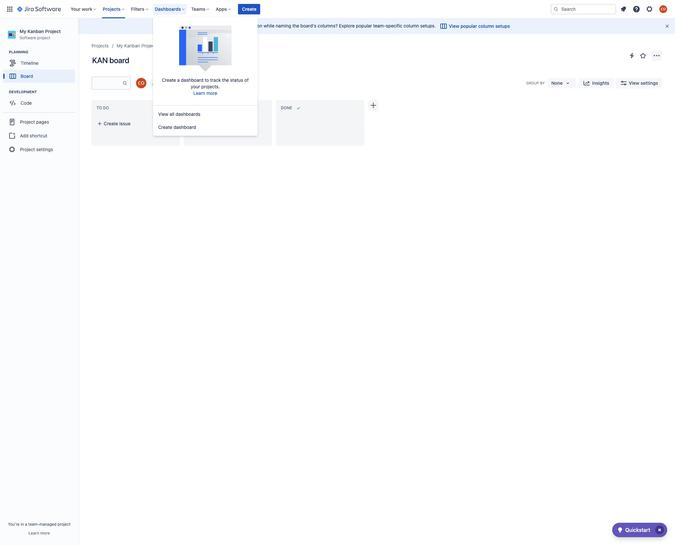 Task type: locate. For each thing, give the bounding box(es) containing it.
help image
[[633, 5, 641, 13]]

projects inside dropdown button
[[103, 6, 121, 12]]

column left "setups."
[[404, 23, 420, 28]]

0 horizontal spatial my
[[20, 28, 26, 34]]

the
[[293, 23, 300, 28], [222, 77, 229, 83]]

popular inside button
[[461, 23, 478, 29]]

learn down 'your'
[[194, 90, 205, 96]]

0 vertical spatial learn
[[194, 90, 205, 96]]

1 vertical spatial kanban
[[124, 43, 140, 48]]

pages
[[36, 119, 49, 125]]

in progress
[[189, 105, 215, 110]]

1 horizontal spatial settings
[[641, 80, 659, 86]]

0 vertical spatial the
[[293, 23, 300, 28]]

0 horizontal spatial column
[[404, 23, 420, 28]]

banner containing your work
[[0, 0, 676, 18]]

projects link
[[92, 42, 109, 50]]

project pages
[[20, 119, 49, 125]]

1 vertical spatial projects
[[92, 43, 109, 48]]

1 vertical spatial settings
[[36, 147, 53, 152]]

0 vertical spatial project
[[37, 35, 50, 40]]

2 horizontal spatial view
[[630, 80, 640, 86]]

view inside view all dashboards link
[[158, 111, 169, 117]]

1 vertical spatial the
[[222, 77, 229, 83]]

group
[[527, 81, 540, 85]]

settings inside group
[[36, 147, 53, 152]]

Search this board text field
[[92, 77, 122, 89]]

more
[[207, 90, 217, 96], [40, 531, 50, 536]]

0 vertical spatial dashboard
[[181, 77, 204, 83]]

none
[[552, 80, 563, 86]]

create inside create 'button'
[[242, 6, 257, 12]]

view
[[449, 23, 460, 29], [630, 80, 640, 86], [158, 111, 169, 117]]

learn down the you're in a team-managed project
[[29, 531, 39, 536]]

1 horizontal spatial project
[[58, 522, 71, 527]]

add shortcut
[[20, 133, 47, 138]]

need inspiration while naming the board's columns? explore popular team-specific column setups.
[[228, 23, 436, 28]]

1 vertical spatial team-
[[28, 522, 39, 527]]

learn inside button
[[29, 531, 39, 536]]

a
[[177, 77, 180, 83], [25, 522, 27, 527]]

0 vertical spatial team-
[[374, 23, 386, 28]]

0 horizontal spatial the
[[222, 77, 229, 83]]

banner
[[0, 0, 676, 18]]

1 vertical spatial dashboard
[[174, 124, 196, 130]]

team-
[[374, 23, 386, 28], [28, 522, 39, 527]]

create inside create a dashboard to track the status of your projects. learn more
[[162, 77, 176, 83]]

add people image
[[151, 79, 159, 87]]

automations menu button icon image
[[629, 52, 637, 59]]

filters
[[131, 6, 145, 12]]

a inside create a dashboard to track the status of your projects. learn more
[[177, 77, 180, 83]]

kanban
[[27, 28, 44, 34], [124, 43, 140, 48]]

0 vertical spatial more
[[207, 90, 217, 96]]

popular
[[356, 23, 372, 28], [461, 23, 478, 29]]

search image
[[554, 6, 559, 12]]

project pages link
[[3, 115, 76, 129]]

0 horizontal spatial more
[[40, 531, 50, 536]]

my for my kanban project
[[117, 43, 123, 48]]

kanban inside the my kanban project software project
[[27, 28, 44, 34]]

view settings
[[630, 80, 659, 86]]

0 vertical spatial kanban
[[27, 28, 44, 34]]

create
[[242, 6, 257, 12], [162, 77, 176, 83], [104, 121, 118, 126], [158, 124, 172, 130]]

group containing project pages
[[3, 112, 76, 159]]

view inside button
[[630, 80, 640, 86]]

projects button
[[101, 4, 127, 14]]

the right naming
[[293, 23, 300, 28]]

create right add people icon
[[162, 77, 176, 83]]

learn
[[194, 90, 205, 96], [29, 531, 39, 536]]

0 vertical spatial settings
[[641, 80, 659, 86]]

planning group
[[3, 49, 78, 85]]

development
[[9, 90, 37, 94]]

insights image
[[584, 79, 592, 87]]

projects up kan
[[92, 43, 109, 48]]

more down managed
[[40, 531, 50, 536]]

a right in
[[25, 522, 27, 527]]

work
[[82, 6, 92, 12]]

1 vertical spatial my
[[117, 43, 123, 48]]

kanban up board
[[124, 43, 140, 48]]

column left 'setups'
[[479, 23, 495, 29]]

create left issue
[[104, 121, 118, 126]]

0 horizontal spatial view
[[158, 111, 169, 117]]

settings down "add shortcut" button
[[36, 147, 53, 152]]

1 vertical spatial a
[[25, 522, 27, 527]]

view inside view popular column setups button
[[449, 23, 460, 29]]

view left all
[[158, 111, 169, 117]]

view down automations menu button icon
[[630, 80, 640, 86]]

projects
[[103, 6, 121, 12], [92, 43, 109, 48]]

1 vertical spatial learn
[[29, 531, 39, 536]]

planning image
[[1, 48, 9, 56]]

create for create
[[242, 6, 257, 12]]

more down projects.
[[207, 90, 217, 96]]

0 horizontal spatial project
[[37, 35, 50, 40]]

create up inspiration
[[242, 6, 257, 12]]

shortcut
[[30, 133, 47, 138]]

my up board
[[117, 43, 123, 48]]

1 vertical spatial more
[[40, 531, 50, 536]]

0 horizontal spatial learn
[[29, 531, 39, 536]]

1 horizontal spatial popular
[[461, 23, 478, 29]]

settings
[[641, 80, 659, 86], [36, 147, 53, 152]]

the right track
[[222, 77, 229, 83]]

create down all
[[158, 124, 172, 130]]

create inside create dashboard button
[[158, 124, 172, 130]]

1 horizontal spatial kanban
[[124, 43, 140, 48]]

my inside the my kanban project software project
[[20, 28, 26, 34]]

my up software
[[20, 28, 26, 34]]

1 horizontal spatial more
[[207, 90, 217, 96]]

0 vertical spatial my
[[20, 28, 26, 34]]

create issue
[[104, 121, 131, 126]]

quickstart button
[[613, 523, 668, 537]]

dashboard up 'your'
[[181, 77, 204, 83]]

settings inside button
[[641, 80, 659, 86]]

dashboard down dashboards
[[174, 124, 196, 130]]

more inside create a dashboard to track the status of your projects. learn more
[[207, 90, 217, 96]]

dashboard inside create a dashboard to track the status of your projects. learn more
[[181, 77, 204, 83]]

my kanban project software project
[[20, 28, 61, 40]]

managed
[[39, 522, 57, 527]]

settings down star kan board icon
[[641, 80, 659, 86]]

0 vertical spatial a
[[177, 77, 180, 83]]

project right managed
[[58, 522, 71, 527]]

development image
[[1, 88, 9, 96]]

column
[[404, 23, 420, 28], [479, 23, 495, 29]]

1 vertical spatial project
[[58, 522, 71, 527]]

view settings button
[[617, 78, 663, 88]]

0 horizontal spatial kanban
[[27, 28, 44, 34]]

create inside create issue button
[[104, 121, 118, 126]]

sidebar navigation image
[[71, 26, 86, 39]]

planning
[[9, 50, 28, 54]]

group
[[3, 112, 76, 159]]

to
[[205, 77, 209, 83]]

more inside the learn more button
[[40, 531, 50, 536]]

my kanban project link
[[117, 42, 157, 50]]

inspiration
[[241, 23, 263, 28]]

board
[[21, 73, 33, 79]]

kan
[[92, 56, 108, 65]]

your work button
[[69, 4, 99, 14]]

column inside view popular column setups button
[[479, 23, 495, 29]]

create column image
[[370, 101, 378, 109]]

create for create issue
[[104, 121, 118, 126]]

kan board
[[92, 56, 129, 65]]

settings image
[[646, 5, 654, 13]]

1 horizontal spatial team-
[[374, 23, 386, 28]]

quickstart
[[626, 527, 651, 533]]

your profile and settings image
[[660, 5, 668, 13]]

0 vertical spatial projects
[[103, 6, 121, 12]]

1 vertical spatial view
[[630, 80, 640, 86]]

dashboard
[[181, 77, 204, 83], [174, 124, 196, 130]]

settings for view settings
[[641, 80, 659, 86]]

1 horizontal spatial my
[[117, 43, 123, 48]]

project right software
[[37, 35, 50, 40]]

dashboards button
[[153, 4, 188, 14]]

timeline
[[21, 60, 38, 66]]

your work
[[71, 6, 92, 12]]

explore
[[339, 23, 355, 28]]

the inside create a dashboard to track the status of your projects. learn more
[[222, 77, 229, 83]]

none button
[[548, 78, 576, 88]]

timeline link
[[3, 57, 75, 70]]

add shortcut button
[[3, 129, 76, 142]]

project settings link
[[3, 142, 76, 157]]

projects right work
[[103, 6, 121, 12]]

jira software image
[[17, 5, 61, 13], [17, 5, 61, 13]]

group by
[[527, 81, 545, 85]]

view right "setups."
[[449, 23, 460, 29]]

1 horizontal spatial the
[[293, 23, 300, 28]]

create for create a dashboard to track the status of your projects. learn more
[[162, 77, 176, 83]]

my for my kanban project software project
[[20, 28, 26, 34]]

status
[[230, 77, 243, 83]]

projects.
[[202, 84, 220, 89]]

2 vertical spatial view
[[158, 111, 169, 117]]

1 horizontal spatial learn
[[194, 90, 205, 96]]

0 horizontal spatial team-
[[28, 522, 39, 527]]

0 vertical spatial view
[[449, 23, 460, 29]]

0 horizontal spatial settings
[[36, 147, 53, 152]]

1 horizontal spatial a
[[177, 77, 180, 83]]

project inside the my kanban project software project
[[37, 35, 50, 40]]

project
[[45, 28, 61, 34], [142, 43, 157, 48], [20, 119, 35, 125], [20, 147, 35, 152]]

kanban up software
[[27, 28, 44, 34]]

0 horizontal spatial popular
[[356, 23, 372, 28]]

of
[[245, 77, 249, 83]]

apps
[[216, 6, 227, 12]]

1 horizontal spatial view
[[449, 23, 460, 29]]

a right add people icon
[[177, 77, 180, 83]]

1 horizontal spatial column
[[479, 23, 495, 29]]



Task type: vqa. For each thing, say whether or not it's contained in the screenshot.
main content
no



Task type: describe. For each thing, give the bounding box(es) containing it.
star kan board image
[[640, 52, 648, 60]]

naming
[[276, 23, 292, 28]]

in progress element
[[189, 105, 215, 110]]

learn more
[[29, 531, 50, 536]]

your
[[71, 6, 81, 12]]

learn more button
[[29, 531, 50, 536]]

specific
[[386, 23, 403, 28]]

view all dashboards link
[[153, 108, 258, 121]]

in
[[189, 105, 193, 110]]

more image
[[654, 52, 661, 60]]

create dashboard button
[[153, 121, 258, 134]]

settings for project settings
[[36, 147, 53, 152]]

dismiss image
[[665, 24, 671, 29]]

setups.
[[421, 23, 436, 28]]

your
[[191, 84, 200, 89]]

christina overa image
[[136, 78, 147, 88]]

kanban for my kanban project
[[124, 43, 140, 48]]

board
[[110, 56, 129, 65]]

project inside the my kanban project software project
[[45, 28, 61, 34]]

create for create dashboard
[[158, 124, 172, 130]]

dismiss quickstart image
[[655, 525, 666, 535]]

development group
[[3, 89, 78, 112]]

columns?
[[318, 23, 338, 28]]

create a dashboard to track the status of your projects. learn more
[[162, 77, 249, 96]]

0 horizontal spatial a
[[25, 522, 27, 527]]

track
[[210, 77, 221, 83]]

progress
[[194, 105, 215, 110]]

learn inside create a dashboard to track the status of your projects. learn more
[[194, 90, 205, 96]]

code link
[[3, 97, 75, 110]]

to do
[[97, 105, 109, 110]]

learn more link
[[194, 90, 217, 96]]

primary element
[[4, 0, 551, 18]]

do
[[103, 105, 109, 110]]

view popular column setups button
[[436, 21, 515, 31]]

teams button
[[190, 4, 212, 14]]

projects for projects link
[[92, 43, 109, 48]]

you're in a team-managed project
[[8, 522, 71, 527]]

create dashboard
[[158, 124, 196, 130]]

need
[[228, 23, 239, 28]]

create issue button
[[93, 118, 178, 130]]

teams
[[192, 6, 206, 12]]

view for view settings
[[630, 80, 640, 86]]

setups
[[496, 23, 511, 29]]

dashboard inside create dashboard button
[[174, 124, 196, 130]]

done
[[281, 105, 292, 110]]

you're
[[8, 522, 20, 527]]

add
[[20, 133, 28, 138]]

all
[[170, 111, 175, 117]]

software
[[20, 35, 36, 40]]

filters button
[[129, 4, 151, 14]]

projects for the projects dropdown button
[[103, 6, 121, 12]]

code
[[21, 100, 32, 106]]

by
[[541, 81, 545, 85]]

dashboards
[[155, 6, 181, 12]]

kanban for my kanban project software project
[[27, 28, 44, 34]]

insights
[[593, 80, 610, 86]]

board's
[[301, 23, 317, 28]]

view popular column setups
[[449, 23, 511, 29]]

issue
[[119, 121, 131, 126]]

create button
[[238, 4, 261, 14]]

while
[[264, 23, 275, 28]]

in
[[21, 522, 24, 527]]

notifications image
[[620, 5, 628, 13]]

board link
[[3, 70, 75, 83]]

insights button
[[580, 78, 614, 88]]

an image showing that the apps dropdown menu is empty image
[[179, 19, 232, 77]]

appswitcher icon image
[[6, 5, 14, 13]]

to
[[97, 105, 102, 110]]

view all dashboards
[[158, 111, 201, 117]]

check image
[[617, 526, 625, 534]]

dashboards
[[176, 111, 201, 117]]

view for view all dashboards
[[158, 111, 169, 117]]

Search field
[[551, 4, 617, 14]]

project settings
[[20, 147, 53, 152]]

view for view popular column setups
[[449, 23, 460, 29]]

my kanban project
[[117, 43, 157, 48]]

apps button
[[214, 4, 234, 14]]



